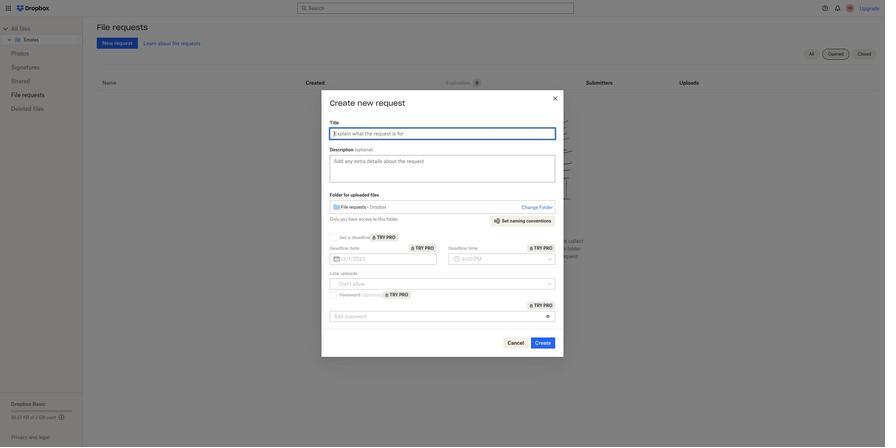 Task type: describe. For each thing, give the bounding box(es) containing it.
privacy and legal link
[[11, 435, 83, 441]]

dropbox basic
[[11, 401, 46, 407]]

automatically
[[476, 246, 507, 252]]

opened
[[828, 52, 844, 57]]

( for description
[[355, 147, 356, 152]]

them
[[396, 246, 408, 252]]

create button
[[531, 338, 555, 349]]

learn about file requests link
[[143, 40, 200, 46]]

privacy
[[11, 435, 27, 441]]

emotes link
[[14, 36, 76, 44]]

choose.
[[408, 253, 425, 259]]

late
[[330, 271, 339, 276]]

upgrade
[[860, 5, 880, 11]]

someone?
[[511, 221, 554, 231]]

request files from anyone, whether they have a dropbox account or not, and collect them in your dropbox. files will be automatically organized into a dropbox folder you choose. your privacy is important, so those who upload to your file request cannot access your dropbox account.
[[393, 238, 584, 267]]

0 vertical spatial file requests
[[97, 22, 148, 32]]

Add password password field
[[334, 313, 543, 321]]

description
[[330, 147, 354, 152]]

in
[[409, 246, 413, 252]]

0 horizontal spatial and
[[29, 435, 37, 441]]

set naming conventions button
[[490, 216, 555, 227]]

global header element
[[0, 0, 885, 17]]

) for password ( optional )
[[381, 292, 383, 298]]

privacy
[[438, 253, 455, 259]]

a inside dialog
[[348, 235, 350, 240]]

your
[[427, 253, 437, 259]]

need
[[422, 221, 443, 231]]

to inside create new request dialog
[[373, 217, 377, 222]]

access inside request files from anyone, whether they have a dropbox account or not, and collect them in your dropbox. files will be automatically organized into a dropbox folder you choose. your privacy is important, so those who upload to your file request cannot access your dropbox account.
[[462, 261, 478, 267]]

conventions
[[526, 219, 551, 224]]

deleted
[[11, 105, 31, 112]]

name
[[102, 80, 116, 86]]

password ( optional )
[[340, 292, 383, 298]]

create for create new request
[[330, 99, 355, 108]]

dropbox logo - go to the homepage image
[[14, 3, 52, 14]]

legal
[[39, 435, 50, 441]]

request inside dialog
[[376, 99, 405, 108]]

so
[[487, 253, 492, 259]]

access inside create new request dialog
[[359, 217, 372, 222]]

folder inside "button"
[[539, 205, 553, 210]]

file requests • dropbox
[[341, 205, 386, 210]]

cannot
[[445, 261, 461, 267]]

1 horizontal spatial a
[[498, 238, 501, 244]]

1 horizontal spatial your
[[479, 261, 489, 267]]

from for anyone,
[[424, 238, 435, 244]]

signatures link
[[11, 61, 72, 74]]

set for set naming conventions
[[502, 219, 509, 224]]

) for description ( optional )
[[372, 147, 373, 152]]

set naming conventions
[[502, 219, 551, 224]]

Add any extra details about the request text field
[[330, 155, 555, 183]]

upgrade link
[[860, 5, 880, 11]]

cancel
[[508, 340, 524, 346]]

2 column header from the left
[[680, 71, 707, 87]]

Title text field
[[334, 130, 551, 138]]

organized
[[509, 246, 531, 252]]

( for password
[[362, 292, 364, 298]]

deleted files
[[11, 105, 44, 112]]

1 vertical spatial your
[[541, 253, 551, 259]]

uploads
[[341, 271, 358, 276]]

into
[[533, 246, 541, 252]]

cancel button
[[503, 338, 528, 349]]

change folder button
[[522, 203, 553, 212]]

deadline
[[352, 235, 370, 240]]

requests up learn
[[113, 22, 148, 32]]

closed button
[[852, 49, 877, 60]]

you inside create new request dialog
[[340, 217, 347, 222]]

naming
[[510, 219, 525, 224]]

2 horizontal spatial a
[[543, 246, 545, 252]]

late uploads
[[330, 271, 358, 276]]

create for create
[[535, 340, 551, 346]]

about
[[158, 40, 171, 46]]

1 vertical spatial file
[[11, 92, 21, 99]]

created
[[306, 80, 325, 86]]

password
[[340, 292, 360, 298]]

set a deadline
[[340, 235, 370, 240]]

deadline for deadline time
[[448, 246, 467, 251]]

uploaded
[[350, 193, 370, 198]]

deadline for deadline date
[[330, 246, 348, 251]]

1 column header from the left
[[586, 71, 614, 87]]

date
[[350, 246, 359, 251]]

create new request
[[330, 99, 405, 108]]

all files link
[[11, 23, 83, 34]]

will
[[460, 246, 468, 252]]

of
[[30, 415, 34, 420]]

request
[[393, 238, 412, 244]]

set for set a deadline
[[340, 235, 347, 240]]

0 vertical spatial folder
[[330, 193, 343, 198]]

created button
[[306, 79, 325, 87]]

folder for uploaded files
[[330, 193, 379, 198]]

all files tree
[[1, 23, 83, 45]]

shared link
[[11, 74, 72, 88]]

dropbox down those in the bottom right of the page
[[491, 261, 510, 267]]

from for someone?
[[490, 221, 509, 231]]

file inside request files from anyone, whether they have a dropbox account or not, and collect them in your dropbox. files will be automatically organized into a dropbox folder you choose. your privacy is important, so those who upload to your file request cannot access your dropbox account.
[[552, 253, 559, 259]]

create new request dialog
[[322, 90, 564, 357]]

who
[[507, 253, 517, 259]]

privacy and legal
[[11, 435, 50, 441]]



Task type: locate. For each thing, give the bounding box(es) containing it.
0 vertical spatial request
[[376, 99, 405, 108]]

1 deadline from the left
[[330, 246, 348, 251]]

0 horizontal spatial folder
[[330, 193, 343, 198]]

access
[[359, 217, 372, 222], [462, 261, 478, 267]]

and
[[559, 238, 567, 244], [29, 435, 37, 441]]

0 vertical spatial set
[[502, 219, 509, 224]]

file requests
[[97, 22, 148, 32], [11, 92, 45, 99]]

1 vertical spatial you
[[398, 253, 407, 259]]

1 horizontal spatial all
[[809, 52, 814, 57]]

optional for description ( optional )
[[356, 147, 372, 152]]

0 horizontal spatial your
[[414, 246, 425, 252]]

all button
[[804, 49, 820, 60]]

file requests inside file requests link
[[11, 92, 45, 99]]

create inside button
[[535, 340, 551, 346]]

all inside button
[[809, 52, 814, 57]]

not,
[[549, 238, 557, 244]]

dropbox up the 28.57
[[11, 401, 31, 407]]

files for all files
[[20, 25, 30, 32]]

1 horizontal spatial access
[[462, 261, 478, 267]]

and inside request files from anyone, whether they have a dropbox account or not, and collect them in your dropbox. files will be automatically organized into a dropbox folder you choose. your privacy is important, so those who upload to your file request cannot access your dropbox account.
[[559, 238, 567, 244]]

request inside request files from anyone, whether they have a dropbox account or not, and collect them in your dropbox. files will be automatically organized into a dropbox folder you choose. your privacy is important, so those who upload to your file request cannot access your dropbox account.
[[561, 253, 578, 259]]

a up the deadline date
[[348, 235, 350, 240]]

file down the not,
[[552, 253, 559, 259]]

0 horizontal spatial all
[[11, 25, 18, 32]]

access down important,
[[462, 261, 478, 267]]

have up automatically
[[486, 238, 497, 244]]

basic
[[33, 401, 46, 407]]

a
[[348, 235, 350, 240], [498, 238, 501, 244], [543, 246, 545, 252]]

1 vertical spatial (
[[362, 292, 364, 298]]

they
[[475, 238, 485, 244]]

set inside button
[[502, 219, 509, 224]]

1 horizontal spatial and
[[559, 238, 567, 244]]

0 vertical spatial access
[[359, 217, 372, 222]]

a up automatically
[[498, 238, 501, 244]]

folder
[[386, 217, 398, 222], [568, 246, 581, 252]]

folder down collect on the bottom
[[568, 246, 581, 252]]

optional right 'description'
[[356, 147, 372, 152]]

0 horizontal spatial set
[[340, 235, 347, 240]]

1 horizontal spatial request
[[561, 253, 578, 259]]

1 vertical spatial file requests
[[11, 92, 45, 99]]

1 vertical spatial have
[[486, 238, 497, 244]]

get more space image
[[57, 414, 66, 422]]

) right 'description'
[[372, 147, 373, 152]]

1 horizontal spatial create
[[535, 340, 551, 346]]

have inside request files from anyone, whether they have a dropbox account or not, and collect them in your dropbox. files will be automatically organized into a dropbox folder you choose. your privacy is important, so those who upload to your file request cannot access your dropbox account.
[[486, 238, 497, 244]]

upload
[[518, 253, 534, 259]]

photos
[[11, 50, 29, 57]]

0 vertical spatial folder
[[386, 217, 398, 222]]

deadline
[[330, 246, 348, 251], [448, 246, 467, 251]]

0 vertical spatial file
[[97, 22, 110, 32]]

is
[[456, 253, 460, 259]]

0 vertical spatial from
[[490, 221, 509, 231]]

this
[[378, 217, 385, 222]]

you inside request files from anyone, whether they have a dropbox account or not, and collect them in your dropbox. files will be automatically organized into a dropbox folder you choose. your privacy is important, so those who upload to your file request cannot access your dropbox account.
[[398, 253, 407, 259]]

create
[[330, 99, 355, 108], [535, 340, 551, 346]]

all left opened
[[809, 52, 814, 57]]

dropbox right •
[[370, 205, 386, 210]]

account
[[523, 238, 541, 244]]

1 vertical spatial set
[[340, 235, 347, 240]]

file requests up learn
[[97, 22, 148, 32]]

0 vertical spatial your
[[414, 246, 425, 252]]

account.
[[511, 261, 531, 267]]

folder left the for
[[330, 193, 343, 198]]

1 horizontal spatial you
[[398, 253, 407, 259]]

2 horizontal spatial file
[[341, 205, 348, 210]]

1 horizontal spatial deadline
[[448, 246, 467, 251]]

gb
[[39, 415, 45, 420]]

0 horizontal spatial have
[[348, 217, 358, 222]]

change
[[522, 205, 538, 210]]

2 vertical spatial your
[[479, 261, 489, 267]]

have inside create new request dialog
[[348, 217, 358, 222]]

whether
[[455, 238, 474, 244]]

something
[[446, 221, 488, 231]]

0 horizontal spatial request
[[376, 99, 405, 108]]

1 horizontal spatial file requests
[[97, 22, 148, 32]]

only you have access to this folder
[[330, 217, 398, 222]]

files up the in
[[413, 238, 423, 244]]

emotes
[[24, 37, 39, 42]]

column header
[[586, 71, 614, 87], [680, 71, 707, 87]]

0 horizontal spatial (
[[355, 147, 356, 152]]

all files
[[11, 25, 30, 32]]

from
[[490, 221, 509, 231], [424, 238, 435, 244]]

0 vertical spatial have
[[348, 217, 358, 222]]

0 vertical spatial optional
[[356, 147, 372, 152]]

0 horizontal spatial file
[[172, 40, 179, 46]]

files for request files from anyone, whether they have a dropbox account or not, and collect them in your dropbox. files will be automatically organized into a dropbox folder you choose. your privacy is important, so those who upload to your file request cannot access your dropbox account.
[[413, 238, 423, 244]]

requests right about
[[181, 40, 200, 46]]

all up photos
[[11, 25, 18, 32]]

)
[[372, 147, 373, 152], [381, 292, 383, 298]]

files up emotes
[[20, 25, 30, 32]]

0 horizontal spatial file requests
[[11, 92, 45, 99]]

0 horizontal spatial to
[[373, 217, 377, 222]]

1 vertical spatial and
[[29, 435, 37, 441]]

( right password
[[362, 292, 364, 298]]

to down the into
[[535, 253, 540, 259]]

deadline up is
[[448, 246, 467, 251]]

change folder
[[522, 205, 553, 210]]

only
[[330, 217, 339, 222]]

have down file requests • dropbox
[[348, 217, 358, 222]]

learn about file requests
[[143, 40, 200, 46]]

1 horizontal spatial (
[[362, 292, 364, 298]]

important,
[[461, 253, 485, 259]]

1 horizontal spatial set
[[502, 219, 509, 224]]

deadline time
[[448, 246, 478, 251]]

requests left •
[[349, 205, 366, 210]]

file inside create new request dialog
[[341, 205, 348, 210]]

1 horizontal spatial to
[[535, 253, 540, 259]]

1 vertical spatial from
[[424, 238, 435, 244]]

1 horizontal spatial )
[[381, 292, 383, 298]]

dropbox.
[[426, 246, 447, 252]]

dropbox up organized
[[502, 238, 522, 244]]

folder inside request files from anyone, whether they have a dropbox account or not, and collect them in your dropbox. files will be automatically organized into a dropbox folder you choose. your privacy is important, so those who upload to your file request cannot access your dropbox account.
[[568, 246, 581, 252]]

folder up conventions
[[539, 205, 553, 210]]

1 horizontal spatial have
[[486, 238, 497, 244]]

2 deadline from the left
[[448, 246, 467, 251]]

0 horizontal spatial file
[[11, 92, 21, 99]]

0 horizontal spatial from
[[424, 238, 435, 244]]

create right cancel on the bottom right
[[535, 340, 551, 346]]

to inside request files from anyone, whether they have a dropbox account or not, and collect them in your dropbox. files will be automatically organized into a dropbox folder you choose. your privacy is important, so those who upload to your file request cannot access your dropbox account.
[[535, 253, 540, 259]]

1 horizontal spatial file
[[552, 253, 559, 259]]

0 horizontal spatial folder
[[386, 217, 398, 222]]

1 horizontal spatial from
[[490, 221, 509, 231]]

row
[[97, 68, 880, 90]]

28.57 kb of 2 gb used
[[11, 415, 56, 420]]

your down the so at the bottom right
[[479, 261, 489, 267]]

file
[[97, 22, 110, 32], [11, 92, 21, 99], [341, 205, 348, 210]]

requests inside create new request dialog
[[349, 205, 366, 210]]

files inside tree
[[20, 25, 30, 32]]

and left legal
[[29, 435, 37, 441]]

access down file requests • dropbox
[[359, 217, 372, 222]]

0 vertical spatial )
[[372, 147, 373, 152]]

time
[[468, 246, 478, 251]]

files inside create new request dialog
[[371, 193, 379, 198]]

28.57
[[11, 415, 22, 420]]

1 vertical spatial )
[[381, 292, 383, 298]]

learn
[[143, 40, 157, 46]]

try
[[377, 235, 385, 240], [416, 246, 424, 251], [534, 246, 542, 251], [390, 293, 398, 298], [534, 303, 542, 308]]

1 vertical spatial folder
[[539, 205, 553, 210]]

and right the not,
[[559, 238, 567, 244]]

to left the this
[[373, 217, 377, 222]]

for
[[344, 193, 349, 198]]

0 horizontal spatial create
[[330, 99, 355, 108]]

all inside tree
[[11, 25, 18, 32]]

those
[[493, 253, 506, 259]]

folder inside create new request dialog
[[386, 217, 398, 222]]

have
[[348, 217, 358, 222], [486, 238, 497, 244]]

1 vertical spatial file
[[552, 253, 559, 259]]

deleted files link
[[11, 102, 72, 116]]

0 vertical spatial all
[[11, 25, 18, 32]]

0 vertical spatial (
[[355, 147, 356, 152]]

1 vertical spatial access
[[462, 261, 478, 267]]

0 horizontal spatial deadline
[[330, 246, 348, 251]]

from inside request files from anyone, whether they have a dropbox account or not, and collect them in your dropbox. files will be automatically organized into a dropbox folder you choose. your privacy is important, so those who upload to your file request cannot access your dropbox account.
[[424, 238, 435, 244]]

need something from someone?
[[422, 221, 554, 231]]

0 horizontal spatial column header
[[586, 71, 614, 87]]

1 horizontal spatial file
[[97, 22, 110, 32]]

deadline date
[[330, 246, 359, 251]]

your down the into
[[541, 253, 551, 259]]

shared
[[11, 78, 30, 85]]

optional right password
[[364, 292, 381, 298]]

files
[[20, 25, 30, 32], [33, 105, 44, 112], [371, 193, 379, 198], [413, 238, 423, 244]]

a right the into
[[543, 246, 545, 252]]

file requests up deleted files
[[11, 92, 45, 99]]

used
[[46, 415, 56, 420]]

all for all files
[[11, 25, 18, 32]]

pro trial element
[[470, 79, 481, 87], [370, 234, 398, 242], [409, 244, 437, 252], [527, 244, 555, 252], [383, 291, 411, 299], [527, 302, 555, 310]]

file right about
[[172, 40, 179, 46]]

0 horizontal spatial a
[[348, 235, 350, 240]]

you right only
[[340, 217, 347, 222]]

0 vertical spatial you
[[340, 217, 347, 222]]

all
[[11, 25, 18, 32], [809, 52, 814, 57]]

deadline left date
[[330, 246, 348, 251]]

0 vertical spatial to
[[373, 217, 377, 222]]

collect
[[568, 238, 584, 244]]

1 vertical spatial to
[[535, 253, 540, 259]]

create up title
[[330, 99, 355, 108]]

all for all
[[809, 52, 814, 57]]

closed
[[858, 52, 871, 57]]

new
[[357, 99, 373, 108]]

1 vertical spatial all
[[809, 52, 814, 57]]

folder right the this
[[386, 217, 398, 222]]

from up dropbox.
[[424, 238, 435, 244]]

2 vertical spatial file
[[341, 205, 348, 210]]

set left the "naming"
[[502, 219, 509, 224]]

files for deleted files
[[33, 105, 44, 112]]

request right new
[[376, 99, 405, 108]]

0 horizontal spatial )
[[372, 147, 373, 152]]

files right uploaded
[[371, 193, 379, 198]]

set up the deadline date
[[340, 235, 347, 240]]

opened button
[[823, 49, 849, 60]]

1 horizontal spatial folder
[[568, 246, 581, 252]]

0 horizontal spatial you
[[340, 217, 347, 222]]

•
[[367, 205, 369, 210]]

1 vertical spatial folder
[[568, 246, 581, 252]]

) right password
[[381, 292, 383, 298]]

dropbox inside create new request dialog
[[370, 205, 386, 210]]

1 vertical spatial create
[[535, 340, 551, 346]]

files inside request files from anyone, whether they have a dropbox account or not, and collect them in your dropbox. files will be automatically organized into a dropbox folder you choose. your privacy is important, so those who upload to your file request cannot access your dropbox account.
[[413, 238, 423, 244]]

0 vertical spatial file
[[172, 40, 179, 46]]

0 vertical spatial create
[[330, 99, 355, 108]]

title
[[330, 120, 339, 126]]

files
[[448, 246, 459, 252]]

1 vertical spatial optional
[[364, 292, 381, 298]]

2 horizontal spatial your
[[541, 253, 551, 259]]

None text field
[[341, 256, 433, 263]]

0 horizontal spatial access
[[359, 217, 372, 222]]

0 vertical spatial and
[[559, 238, 567, 244]]

optional for password ( optional )
[[364, 292, 381, 298]]

signatures
[[11, 64, 40, 71]]

request down collect on the bottom
[[561, 253, 578, 259]]

1 horizontal spatial column header
[[680, 71, 707, 87]]

files down file requests link on the top left
[[33, 105, 44, 112]]

optional
[[356, 147, 372, 152], [364, 292, 381, 298]]

dropbox down the not,
[[547, 246, 566, 252]]

description ( optional )
[[330, 147, 373, 152]]

requests up deleted files
[[22, 92, 45, 99]]

from left the "naming"
[[490, 221, 509, 231]]

photos link
[[11, 47, 72, 61]]

your up choose.
[[414, 246, 425, 252]]

kb
[[23, 415, 29, 420]]

row containing name
[[97, 68, 880, 90]]

file
[[172, 40, 179, 46], [552, 253, 559, 259]]

( right 'description'
[[355, 147, 356, 152]]

2
[[35, 415, 38, 420]]

1 vertical spatial request
[[561, 253, 578, 259]]

anyone,
[[436, 238, 454, 244]]

you down the them
[[398, 253, 407, 259]]

or
[[543, 238, 547, 244]]

1 horizontal spatial folder
[[539, 205, 553, 210]]

requests inside file requests link
[[22, 92, 45, 99]]



Task type: vqa. For each thing, say whether or not it's contained in the screenshot.
Column Header
yes



